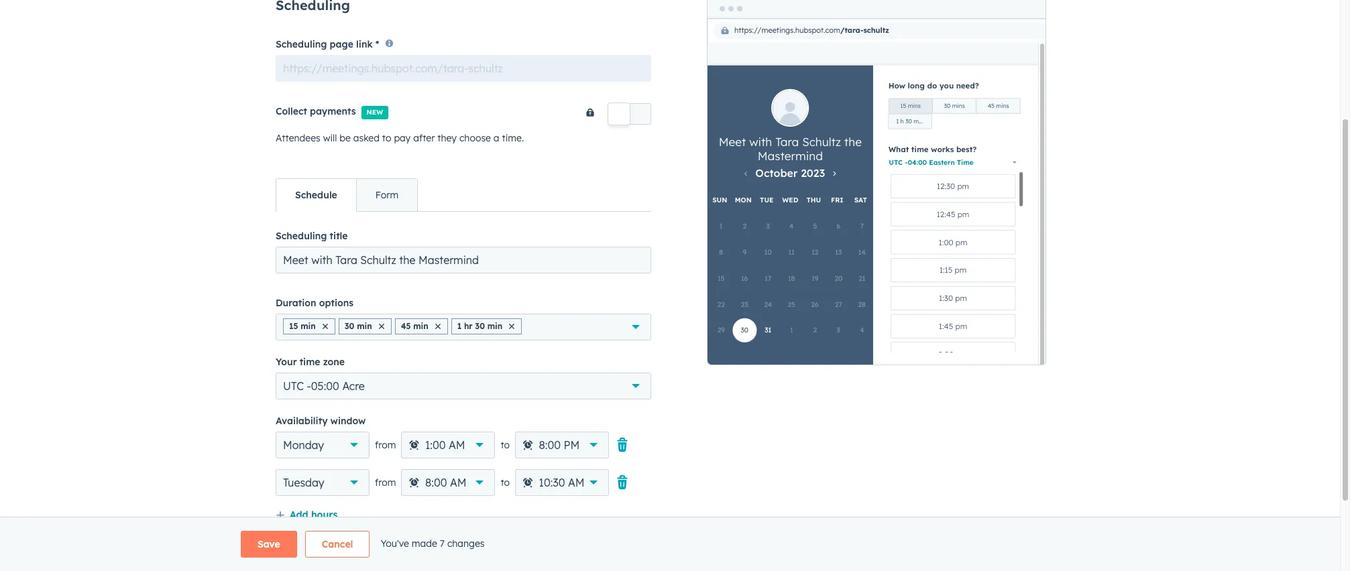 Task type: vqa. For each thing, say whether or not it's contained in the screenshot.
prompts
no



Task type: locate. For each thing, give the bounding box(es) containing it.
close image for 30 min
[[379, 324, 384, 329]]

3 close image from the left
[[435, 324, 441, 329]]

duration options
[[276, 297, 354, 309]]

min
[[301, 321, 316, 331], [357, 321, 372, 331], [413, 321, 429, 331], [488, 321, 503, 331]]

attendees will be asked to pay after they choose a time.
[[276, 132, 524, 144]]

close image for 15 min
[[323, 324, 328, 329]]

scheduling left page
[[276, 38, 327, 50]]

1 hr 30 min
[[457, 321, 503, 331]]

to left pay
[[382, 132, 391, 144]]

after
[[413, 132, 435, 144]]

am inside popup button
[[568, 476, 585, 490]]

add hours
[[290, 509, 338, 521]]

8:00 am
[[425, 476, 467, 490]]

collect payments
[[276, 105, 356, 117]]

close image
[[323, 324, 328, 329], [379, 324, 384, 329], [435, 324, 441, 329]]

1 vertical spatial to
[[501, 439, 510, 451]]

you've
[[381, 538, 409, 550]]

utc -05:00 acre button
[[276, 373, 651, 400]]

45
[[401, 321, 411, 331]]

am
[[449, 439, 465, 452], [450, 476, 467, 490], [568, 476, 585, 490]]

1 horizontal spatial 8:00
[[539, 439, 561, 452]]

tab panel
[[276, 211, 651, 572]]

2 scheduling from the top
[[276, 230, 327, 242]]

to left 10:30
[[501, 477, 510, 489]]

to left 8:00 pm
[[501, 439, 510, 451]]

8:00
[[539, 439, 561, 452], [425, 476, 447, 490]]

availability window element
[[276, 432, 651, 496]]

min left 45
[[357, 321, 372, 331]]

am right 10:30
[[568, 476, 585, 490]]

10:30 am
[[539, 476, 585, 490]]

hours
[[311, 509, 338, 521]]

1 horizontal spatial 30
[[475, 321, 485, 331]]

from left 1:00
[[375, 439, 396, 451]]

scheduling inside tab panel
[[276, 230, 327, 242]]

2 close image from the left
[[379, 324, 384, 329]]

1:00 am button
[[402, 432, 495, 459]]

None text field
[[276, 55, 651, 82]]

be
[[340, 132, 351, 144]]

scheduling
[[276, 38, 327, 50], [276, 230, 327, 242]]

8:00 left pm
[[539, 439, 561, 452]]

min right 15
[[301, 321, 316, 331]]

page
[[330, 38, 354, 50]]

3 min from the left
[[413, 321, 429, 331]]

0 horizontal spatial 8:00
[[425, 476, 447, 490]]

1 vertical spatial from
[[375, 477, 396, 489]]

1:00 am
[[425, 439, 465, 452]]

1 vertical spatial scheduling
[[276, 230, 327, 242]]

30 right hr
[[475, 321, 485, 331]]

min for 15 min
[[301, 321, 316, 331]]

close image for 45 min
[[435, 324, 441, 329]]

your
[[276, 356, 297, 368]]

15 min
[[289, 321, 316, 331]]

close image right the 30 min
[[379, 324, 384, 329]]

1 scheduling from the top
[[276, 38, 327, 50]]

from for 1:00
[[375, 439, 396, 451]]

2 horizontal spatial close image
[[435, 324, 441, 329]]

from
[[375, 439, 396, 451], [375, 477, 396, 489]]

acre
[[342, 380, 365, 393]]

time
[[300, 356, 320, 368]]

1 vertical spatial 8:00
[[425, 476, 447, 490]]

pm
[[564, 439, 580, 452]]

15
[[289, 321, 298, 331]]

0 vertical spatial to
[[382, 132, 391, 144]]

1 close image from the left
[[323, 324, 328, 329]]

monday button
[[276, 432, 370, 459]]

duration
[[276, 297, 316, 309]]

page section element
[[209, 531, 1132, 558]]

tab list containing schedule
[[276, 178, 418, 212]]

close image left 1 on the bottom of the page
[[435, 324, 441, 329]]

hr
[[464, 321, 473, 331]]

new
[[367, 108, 383, 117]]

you've made 7 changes
[[381, 538, 485, 550]]

asked
[[353, 132, 380, 144]]

availability window
[[276, 415, 366, 427]]

am right 1:00
[[449, 439, 465, 452]]

10:30 am button
[[515, 469, 609, 496]]

min right 45
[[413, 321, 429, 331]]

0 vertical spatial from
[[375, 439, 396, 451]]

availability
[[276, 415, 328, 427]]

1 horizontal spatial close image
[[379, 324, 384, 329]]

save button
[[241, 531, 297, 558]]

0 horizontal spatial close image
[[323, 324, 328, 329]]

1
[[457, 321, 462, 331]]

2 from from the top
[[375, 477, 396, 489]]

close image right 15 min
[[323, 324, 328, 329]]

4 min from the left
[[488, 321, 503, 331]]

schedule
[[295, 189, 337, 201]]

10:30
[[539, 476, 565, 490]]

tab list
[[276, 178, 418, 212]]

2 min from the left
[[357, 321, 372, 331]]

scheduling left title
[[276, 230, 327, 242]]

min left close image
[[488, 321, 503, 331]]

1 from from the top
[[375, 439, 396, 451]]

title
[[330, 230, 348, 242]]

from left 8:00 am
[[375, 477, 396, 489]]

8:00 down 1:00
[[425, 476, 447, 490]]

1:00
[[425, 439, 446, 452]]

30 down options
[[345, 321, 355, 331]]

to
[[382, 132, 391, 144], [501, 439, 510, 451], [501, 477, 510, 489]]

0 vertical spatial 8:00
[[539, 439, 561, 452]]

window
[[330, 415, 366, 427]]

am down 1:00 am popup button
[[450, 476, 467, 490]]

they
[[438, 132, 457, 144]]

30
[[345, 321, 355, 331], [475, 321, 485, 331]]

0 vertical spatial scheduling
[[276, 38, 327, 50]]

1 30 from the left
[[345, 321, 355, 331]]

min for 45 min
[[413, 321, 429, 331]]

1 min from the left
[[301, 321, 316, 331]]

30 min
[[345, 321, 372, 331]]

0 horizontal spatial 30
[[345, 321, 355, 331]]

options
[[319, 297, 354, 309]]

2 vertical spatial to
[[501, 477, 510, 489]]

monday
[[283, 439, 324, 452]]



Task type: describe. For each thing, give the bounding box(es) containing it.
add hours button
[[276, 507, 338, 524]]

8:00 pm button
[[515, 432, 609, 459]]

time.
[[502, 132, 524, 144]]

add
[[290, 509, 308, 521]]

changes
[[447, 538, 485, 550]]

payments
[[310, 105, 356, 117]]

05:00
[[311, 380, 339, 393]]

form
[[376, 189, 399, 201]]

am for 10:30 am
[[568, 476, 585, 490]]

8:00 for 8:00 pm
[[539, 439, 561, 452]]

from for 8:00
[[375, 477, 396, 489]]

tab panel containing utc -05:00 acre
[[276, 211, 651, 572]]

collect
[[276, 105, 307, 117]]

am for 8:00 am
[[450, 476, 467, 490]]

tuesday button
[[276, 469, 370, 496]]

Scheduling title text field
[[276, 247, 651, 274]]

8:00 am button
[[402, 469, 495, 496]]

am for 1:00 am
[[449, 439, 465, 452]]

your time zone
[[276, 356, 345, 368]]

2 30 from the left
[[475, 321, 485, 331]]

scheduling for scheduling page link
[[276, 38, 327, 50]]

utc
[[283, 380, 304, 393]]

8:00 for 8:00 am
[[425, 476, 447, 490]]

min for 30 min
[[357, 321, 372, 331]]

will
[[323, 132, 337, 144]]

cancel
[[322, 539, 353, 551]]

8:00 pm
[[539, 439, 580, 452]]

schedule link
[[276, 179, 356, 211]]

save
[[258, 539, 280, 551]]

link
[[356, 38, 373, 50]]

7
[[440, 538, 445, 550]]

utc -05:00 acre
[[283, 380, 365, 393]]

scheduling title
[[276, 230, 348, 242]]

-
[[307, 380, 311, 393]]

45 min
[[401, 321, 429, 331]]

to for 1:00 am
[[501, 439, 510, 451]]

to for 8:00 am
[[501, 477, 510, 489]]

close image
[[509, 324, 515, 329]]

cancel button
[[305, 531, 370, 558]]

scheduling for scheduling title
[[276, 230, 327, 242]]

form link
[[356, 179, 418, 211]]

made
[[412, 538, 437, 550]]

zone
[[323, 356, 345, 368]]

tuesday
[[283, 476, 324, 490]]

choose
[[460, 132, 491, 144]]

attendees
[[276, 132, 321, 144]]

scheduling page link
[[276, 38, 373, 50]]

a
[[494, 132, 500, 144]]

pay
[[394, 132, 411, 144]]



